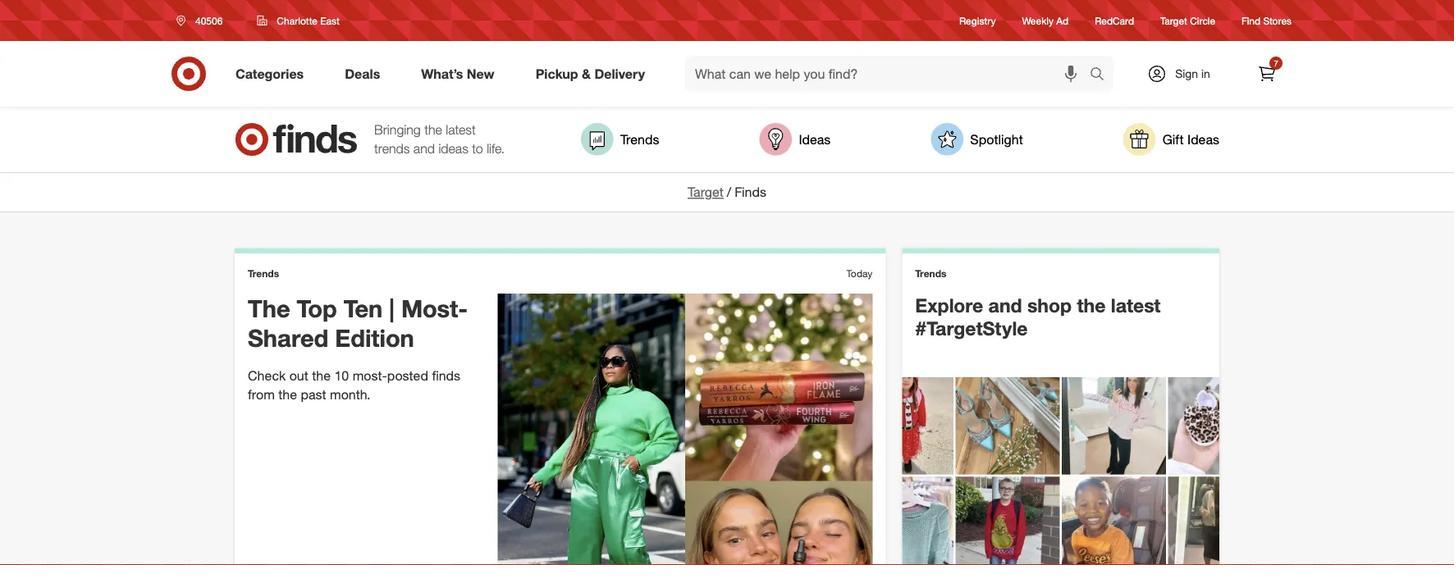 Task type: locate. For each thing, give the bounding box(es) containing it.
latest
[[446, 122, 476, 138], [1111, 294, 1161, 317]]

0 horizontal spatial latest
[[446, 122, 476, 138]]

10
[[334, 368, 349, 384]]

0 vertical spatial target
[[1161, 14, 1188, 27]]

and up #targetstyle
[[989, 294, 1023, 317]]

1 horizontal spatial target
[[1161, 14, 1188, 27]]

1 vertical spatial target
[[688, 184, 724, 200]]

trends up the explore
[[916, 268, 947, 280]]

the right shop
[[1077, 294, 1106, 317]]

weekly
[[1023, 14, 1054, 27]]

posted
[[387, 368, 428, 384]]

the
[[425, 122, 442, 138], [1077, 294, 1106, 317], [312, 368, 331, 384], [279, 387, 297, 403]]

0 horizontal spatial target
[[688, 184, 724, 200]]

weekly ad link
[[1023, 13, 1069, 28]]

1 horizontal spatial latest
[[1111, 294, 1161, 317]]

east
[[320, 14, 340, 27]]

target left /
[[688, 184, 724, 200]]

delivery
[[595, 66, 645, 82]]

registry link
[[960, 13, 996, 28]]

bringing
[[374, 122, 421, 138]]

collage of people showing off their #targetstyle image
[[902, 378, 1220, 566]]

circle
[[1191, 14, 1216, 27]]

0 vertical spatial and
[[414, 141, 435, 157]]

deals link
[[331, 56, 401, 92]]

trends up the
[[248, 268, 279, 280]]

deals
[[345, 66, 380, 82]]

gift
[[1163, 131, 1184, 147]]

What can we help you find? suggestions appear below search field
[[686, 56, 1094, 92]]

1 horizontal spatial trends
[[621, 131, 660, 147]]

the top ten | most-shared edition image
[[498, 294, 873, 566]]

shop
[[1028, 294, 1072, 317]]

2 ideas from the left
[[1188, 131, 1220, 147]]

find stores
[[1242, 14, 1292, 27]]

what's new link
[[407, 56, 515, 92]]

charlotte
[[277, 14, 318, 27]]

/
[[727, 184, 732, 200]]

#targetstyle
[[916, 317, 1028, 340]]

and left ideas
[[414, 141, 435, 157]]

past
[[301, 387, 326, 403]]

1 vertical spatial latest
[[1111, 294, 1161, 317]]

target left circle
[[1161, 14, 1188, 27]]

explore and shop the latest #targetstyle
[[916, 294, 1161, 340]]

and
[[414, 141, 435, 157], [989, 294, 1023, 317]]

what's new
[[421, 66, 495, 82]]

and inside bringing the latest trends and ideas to life.
[[414, 141, 435, 157]]

0 vertical spatial latest
[[446, 122, 476, 138]]

in
[[1202, 66, 1211, 81]]

1 ideas from the left
[[799, 131, 831, 147]]

today
[[847, 268, 873, 280]]

the top ten | most- shared edition
[[248, 294, 468, 353]]

out
[[290, 368, 308, 384]]

most-
[[401, 294, 468, 323]]

trends
[[621, 131, 660, 147], [248, 268, 279, 280], [916, 268, 947, 280]]

ideas
[[799, 131, 831, 147], [1188, 131, 1220, 147]]

1 vertical spatial and
[[989, 294, 1023, 317]]

the inside bringing the latest trends and ideas to life.
[[425, 122, 442, 138]]

bringing the latest trends and ideas to life.
[[374, 122, 505, 157]]

month.
[[330, 387, 371, 403]]

gift ideas
[[1163, 131, 1220, 147]]

0 horizontal spatial and
[[414, 141, 435, 157]]

ideas link
[[760, 123, 831, 156]]

gift ideas link
[[1124, 123, 1220, 156]]

target link
[[688, 184, 724, 200]]

target
[[1161, 14, 1188, 27], [688, 184, 724, 200]]

finds
[[735, 184, 767, 200]]

|
[[389, 294, 395, 323]]

trends
[[374, 141, 410, 157]]

target inside target circle link
[[1161, 14, 1188, 27]]

most-
[[353, 368, 387, 384]]

1 horizontal spatial and
[[989, 294, 1023, 317]]

sign in link
[[1134, 56, 1236, 92]]

the
[[248, 294, 290, 323]]

charlotte east button
[[247, 6, 350, 35]]

0 horizontal spatial ideas
[[799, 131, 831, 147]]

ideas
[[439, 141, 469, 157]]

the up ideas
[[425, 122, 442, 138]]

target circle link
[[1161, 13, 1216, 28]]

latest inside explore and shop the latest #targetstyle
[[1111, 294, 1161, 317]]

1 horizontal spatial ideas
[[1188, 131, 1220, 147]]

redcard
[[1095, 14, 1135, 27]]

latest inside bringing the latest trends and ideas to life.
[[446, 122, 476, 138]]

target for target / finds
[[688, 184, 724, 200]]

to
[[472, 141, 483, 157]]

trends down delivery
[[621, 131, 660, 147]]

stores
[[1264, 14, 1292, 27]]

categories
[[236, 66, 304, 82]]

the left '10'
[[312, 368, 331, 384]]

search
[[1083, 67, 1122, 83]]

new
[[467, 66, 495, 82]]

target finds image
[[235, 123, 358, 156]]

from
[[248, 387, 275, 403]]



Task type: describe. For each thing, give the bounding box(es) containing it.
find
[[1242, 14, 1261, 27]]

edition
[[335, 324, 414, 353]]

check out the 10 most-posted finds from the past month.
[[248, 368, 461, 403]]

check
[[248, 368, 286, 384]]

pickup
[[536, 66, 578, 82]]

charlotte east
[[277, 14, 340, 27]]

target / finds
[[688, 184, 767, 200]]

sign
[[1176, 66, 1199, 81]]

trends link
[[581, 123, 660, 156]]

spotlight link
[[931, 123, 1024, 156]]

40506 button
[[166, 6, 240, 35]]

life.
[[487, 141, 505, 157]]

40506
[[195, 14, 223, 27]]

&
[[582, 66, 591, 82]]

what's
[[421, 66, 463, 82]]

sign in
[[1176, 66, 1211, 81]]

redcard link
[[1095, 13, 1135, 28]]

registry
[[960, 14, 996, 27]]

2 horizontal spatial trends
[[916, 268, 947, 280]]

ad
[[1057, 14, 1069, 27]]

ten
[[344, 294, 383, 323]]

shared
[[248, 324, 329, 353]]

7
[[1274, 58, 1279, 68]]

the down out
[[279, 387, 297, 403]]

target for target circle
[[1161, 14, 1188, 27]]

and inside explore and shop the latest #targetstyle
[[989, 294, 1023, 317]]

finds
[[432, 368, 461, 384]]

top
[[297, 294, 337, 323]]

find stores link
[[1242, 13, 1292, 28]]

search button
[[1083, 56, 1122, 95]]

the inside explore and shop the latest #targetstyle
[[1077, 294, 1106, 317]]

pickup & delivery link
[[522, 56, 666, 92]]

pickup & delivery
[[536, 66, 645, 82]]

weekly ad
[[1023, 14, 1069, 27]]

0 horizontal spatial trends
[[248, 268, 279, 280]]

target circle
[[1161, 14, 1216, 27]]

7 link
[[1249, 56, 1286, 92]]

spotlight
[[971, 131, 1024, 147]]

explore
[[916, 294, 984, 317]]

categories link
[[222, 56, 324, 92]]



Task type: vqa. For each thing, say whether or not it's contained in the screenshot.
stores
yes



